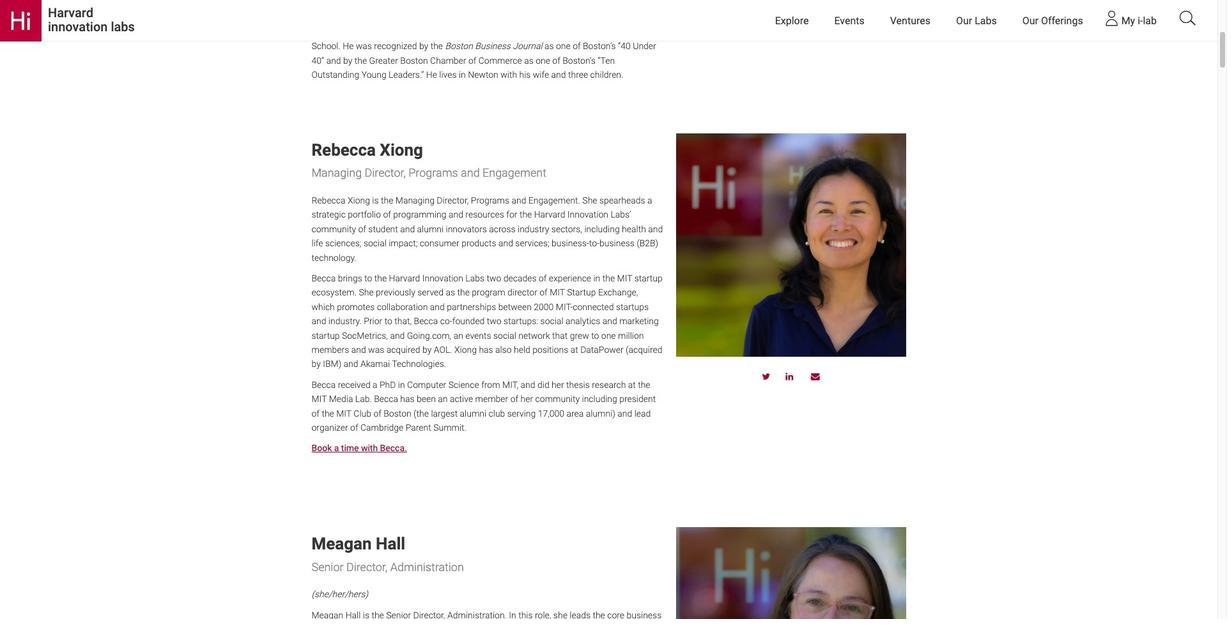 Task type: vqa. For each thing, say whether or not it's contained in the screenshot.
into
no



Task type: locate. For each thing, give the bounding box(es) containing it.
in right lives
[[459, 70, 466, 80]]

our right the ventures link
[[956, 15, 972, 27]]

as inside becca brings to the harvard innovation labs two decades of experience in the mit startup ecosystem. she previously served as the program director of mit startup exchange, which promotes collaboration and partnerships between 2000 mit-connected startups and industry. prior to that, becca co-founded two startups: social analytics and marketing startup socmetrics, and going.com, an events social network that grew to one million members and was acquired by aol. xiong has also held positions at datapower (acquired by ibm) and akamai technologies.
[[446, 288, 455, 298]]

to left that,
[[385, 316, 392, 327]]

1 vertical spatial to
[[385, 316, 392, 327]]

director, up innovators
[[437, 196, 469, 206]]

0 vertical spatial business
[[624, 27, 659, 37]]

he left lives
[[426, 70, 437, 80]]

and up 'journal'
[[519, 27, 534, 37]]

startups:
[[504, 316, 538, 327]]

akamai
[[360, 359, 390, 370]]

that
[[552, 331, 568, 341]]

two
[[487, 274, 501, 284], [487, 316, 501, 327]]

2 vertical spatial director,
[[346, 561, 387, 574]]

he inside as one of boston's "40 under 40" and by the greater boston chamber of commerce as one of boston's "ten outstanding young leaders." he lives in newton with his wife and three children.
[[426, 70, 437, 80]]

engagement
[[483, 166, 546, 180]]

0 horizontal spatial social
[[364, 239, 387, 249]]

program
[[472, 288, 505, 298]]

1 vertical spatial rebecca
[[312, 196, 345, 206]]

health
[[622, 224, 646, 234]]

1 horizontal spatial managing
[[395, 196, 435, 206]]

business up the commerce
[[475, 41, 511, 51]]

0 horizontal spatial he
[[312, 27, 323, 37]]

college
[[488, 27, 517, 37]]

and up innovators
[[449, 210, 463, 220]]

startup
[[567, 288, 596, 298]]

brings
[[338, 274, 362, 284]]

collaboration
[[377, 302, 428, 312]]

(she/her/hers)
[[312, 590, 368, 600]]

1 horizontal spatial she
[[582, 196, 597, 206]]

with left "his" on the left of page
[[501, 70, 517, 80]]

1 vertical spatial two
[[487, 316, 501, 327]]

rebecca inside "rebecca xiong is the managing director, programs and engagement. she spearheads a strategic portfolio of programming and resources for the harvard innovation labs' community of student and alumni innovators across industry sectors, including health and life sciences; social impact; consumer products and services; business-to-business (b2b) technology."
[[312, 196, 345, 206]]

in inside as one of boston's "40 under 40" and by the greater boston chamber of commerce as one of boston's "ten outstanding young leaders." he lives in newton with his wife and three children.
[[459, 70, 466, 80]]

managing
[[312, 166, 362, 180], [395, 196, 435, 206]]

including up alumni)
[[582, 394, 617, 405]]

boston up leaders." on the top of the page
[[400, 56, 428, 66]]

2 horizontal spatial he
[[426, 70, 437, 80]]

0 vertical spatial to
[[364, 274, 372, 284]]

in right a.b.
[[378, 27, 385, 37]]

2 our from the left
[[1022, 15, 1038, 27]]

science
[[448, 380, 479, 390]]

1 horizontal spatial one
[[556, 41, 571, 51]]

0 vertical spatial programs
[[409, 166, 458, 180]]

prior
[[364, 316, 382, 327]]

1 horizontal spatial to
[[385, 316, 392, 327]]

one up datapower
[[601, 331, 616, 341]]

"ten
[[598, 56, 615, 66]]

alumni up consumer
[[417, 224, 444, 234]]

1 horizontal spatial a
[[373, 380, 377, 390]]

director
[[507, 288, 537, 298]]

million
[[618, 331, 644, 341]]

boston's up three
[[563, 56, 596, 66]]

0 vertical spatial managing
[[312, 166, 362, 180]]

leaders."
[[389, 70, 424, 80]]

managing down rebecca xiong
[[312, 166, 362, 180]]

in up startup
[[593, 274, 600, 284]]

alumni down active
[[460, 409, 486, 419]]

1 vertical spatial programs
[[471, 196, 509, 206]]

he up school.
[[312, 27, 323, 37]]

and left engagement
[[461, 166, 480, 180]]

boston's up "ten
[[583, 41, 616, 51]]

has left 'been' on the left bottom of the page
[[400, 394, 415, 405]]

book a time with becca. link
[[312, 444, 407, 454]]

1 vertical spatial labs
[[465, 274, 484, 284]]

0 vertical spatial she
[[582, 196, 597, 206]]

1 vertical spatial her
[[521, 394, 533, 405]]

phd
[[380, 380, 396, 390]]

1 horizontal spatial he
[[343, 41, 354, 51]]

1 horizontal spatial programs
[[471, 196, 509, 206]]

0 vertical spatial community
[[312, 224, 356, 234]]

1 rebecca from the top
[[312, 140, 376, 160]]

as right served
[[446, 288, 455, 298]]

with right time
[[361, 444, 378, 454]]

1 vertical spatial xiong
[[348, 196, 370, 206]]

0 horizontal spatial with
[[361, 444, 378, 454]]

lives
[[439, 70, 457, 80]]

1 vertical spatial with
[[361, 444, 378, 454]]

the up young
[[355, 56, 367, 66]]

harvard inside becca brings to the harvard innovation labs two decades of experience in the mit startup ecosystem. she previously served as the program director of mit startup exchange, which promotes collaboration and partnerships between 2000 mit-connected startups and industry. prior to that, becca co-founded two startups: social analytics and marketing startup socmetrics, and going.com, an events social network that grew to one million members and was acquired by aol. xiong has also held positions at datapower (acquired by ibm) and akamai technologies.
[[389, 274, 420, 284]]

boston inside as one of boston's "40 under 40" and by the greater boston chamber of commerce as one of boston's "ten outstanding young leaders." he lives in newton with his wife and three children.
[[400, 56, 428, 66]]

programs up resources
[[471, 196, 509, 206]]

was
[[356, 41, 372, 51], [368, 345, 384, 355]]

our labs
[[956, 15, 997, 27]]

1 horizontal spatial has
[[479, 345, 493, 355]]

cambridge
[[360, 423, 403, 433]]

from up the chamber
[[434, 27, 453, 37]]

at inside becca received a phd in computer science from mit, and did her thesis research at the mit media lab. becca has been an active member of her community including president of the mit club of boston (the largest alumni club serving 17,000 area alumni) and lead organizer of cambridge parent summit.
[[628, 380, 636, 390]]

0 vertical spatial innovation
[[567, 210, 608, 220]]

business up under at right
[[624, 27, 659, 37]]

1 horizontal spatial business
[[624, 27, 659, 37]]

twitter image
[[762, 372, 770, 381]]

consumer
[[420, 239, 459, 249]]

rebecca
[[312, 140, 376, 160], [312, 196, 345, 206]]

she up the promotes
[[359, 288, 374, 298]]

and inside he holds an a.b. in psychology from harvard college and an mba from harvard business school. he was recognized by the
[[519, 27, 534, 37]]

0 vertical spatial at
[[571, 345, 578, 355]]

and up outstanding
[[326, 56, 341, 66]]

technologies.
[[392, 359, 446, 370]]

community inside becca received a phd in computer science from mit, and did her thesis research at the mit media lab. becca has been an active member of her community including president of the mit club of boston (the largest alumni club serving 17,000 area alumni) and lead organizer of cambridge parent summit.
[[535, 394, 580, 405]]

our offerings link
[[1010, 0, 1096, 42]]

mit-
[[556, 302, 573, 312]]

resources
[[465, 210, 504, 220]]

xiong for rebecca xiong
[[380, 140, 423, 160]]

sectors,
[[551, 224, 582, 234]]

2 horizontal spatial to
[[591, 331, 599, 341]]

startup up startups
[[634, 274, 663, 284]]

as down 'journal'
[[524, 56, 533, 66]]

2 vertical spatial to
[[591, 331, 599, 341]]

ventures
[[890, 15, 930, 27]]

member
[[475, 394, 508, 405]]

xiong up managing director, programs and engagement at the left top of the page
[[380, 140, 423, 160]]

received
[[338, 380, 370, 390]]

an down founded
[[454, 331, 463, 341]]

"40
[[618, 41, 631, 51]]

1 vertical spatial he
[[343, 41, 354, 51]]

boston up cambridge
[[384, 409, 411, 419]]

rebecca xiong is the managing director, programs and engagement. she spearheads a strategic portfolio of programming and resources for the harvard innovation labs' community of student and alumni innovators across industry sectors, including health and life sciences; social impact; consumer products and services; business-to-business (b2b) technology.
[[312, 196, 663, 263]]

0 vertical spatial a
[[647, 196, 652, 206]]

1 horizontal spatial community
[[535, 394, 580, 405]]

meagan hall image
[[676, 528, 906, 620]]

ventures link
[[877, 0, 943, 42]]

0 horizontal spatial innovation
[[422, 274, 463, 284]]

products
[[462, 239, 496, 249]]

rebecca for rebecca xiong is the managing director, programs and engagement. she spearheads a strategic portfolio of programming and resources for the harvard innovation labs' community of student and alumni innovators across industry sectors, including health and life sciences; social impact; consumer products and services; business-to-business (b2b) technology.
[[312, 196, 345, 206]]

0 vertical spatial alumni
[[417, 224, 444, 234]]

and left did
[[521, 380, 535, 390]]

strategic
[[312, 210, 346, 220]]

1 horizontal spatial with
[[501, 70, 517, 80]]

a right spearheads
[[647, 196, 652, 206]]

harvard down "engagement."
[[534, 210, 565, 220]]

2 vertical spatial one
[[601, 331, 616, 341]]

1 horizontal spatial xiong
[[380, 140, 423, 160]]

for
[[506, 210, 517, 220]]

by down psychology
[[419, 41, 428, 51]]

2 horizontal spatial xiong
[[454, 345, 477, 355]]

1 vertical spatial business
[[475, 41, 511, 51]]

1 our from the left
[[956, 15, 972, 27]]

that,
[[394, 316, 412, 327]]

community down strategic
[[312, 224, 356, 234]]

from up member
[[481, 380, 500, 390]]

of up newton at left
[[468, 56, 476, 66]]

0 horizontal spatial alumni
[[417, 224, 444, 234]]

student
[[368, 224, 398, 234]]

the inside he holds an a.b. in psychology from harvard college and an mba from harvard business school. he was recognized by the
[[431, 41, 443, 51]]

in
[[378, 27, 385, 37], [459, 70, 466, 80], [593, 274, 600, 284], [398, 380, 405, 390]]

0 horizontal spatial community
[[312, 224, 356, 234]]

0 vertical spatial xiong
[[380, 140, 423, 160]]

0 horizontal spatial she
[[359, 288, 374, 298]]

0 horizontal spatial at
[[571, 345, 578, 355]]

becca.
[[380, 444, 407, 454]]

1 horizontal spatial alumni
[[460, 409, 486, 419]]

2 two from the top
[[487, 316, 501, 327]]

startup
[[634, 274, 663, 284], [312, 331, 340, 341]]

2 vertical spatial xiong
[[454, 345, 477, 355]]

becca received a phd in computer science from mit, and did her thesis research at the mit media lab. becca has been an active member of her community including president of the mit club of boston (the largest alumni club serving 17,000 area alumni) and lead organizer of cambridge parent summit.
[[312, 380, 656, 433]]

my i-lab link
[[1109, 0, 1170, 42]]

a
[[647, 196, 652, 206], [373, 380, 377, 390], [334, 444, 339, 454]]

she inside becca brings to the harvard innovation labs two decades of experience in the mit startup ecosystem. she previously served as the program director of mit startup exchange, which promotes collaboration and partnerships between 2000 mit-connected startups and industry. prior to that, becca co-founded two startups: social analytics and marketing startup socmetrics, and going.com, an events social network that grew to one million members and was acquired by aol. xiong has also held positions at datapower (acquired by ibm) and akamai technologies.
[[359, 288, 374, 298]]

alumni
[[417, 224, 444, 234], [460, 409, 486, 419]]

0 vertical spatial was
[[356, 41, 372, 51]]

social down student
[[364, 239, 387, 249]]

1 horizontal spatial her
[[552, 380, 564, 390]]

active
[[450, 394, 473, 405]]

1 vertical spatial including
[[582, 394, 617, 405]]

labs
[[111, 19, 135, 35]]

harvard right harvard innovation labs image
[[48, 5, 93, 20]]

to-
[[589, 239, 599, 249]]

1 vertical spatial has
[[400, 394, 415, 405]]

alumni inside becca received a phd in computer science from mit, and did her thesis research at the mit media lab. becca has been an active member of her community including president of the mit club of boston (the largest alumni club serving 17,000 area alumni) and lead organizer of cambridge parent summit.
[[460, 409, 486, 419]]

from right "mba"
[[569, 27, 588, 37]]

labs inside the our labs link
[[975, 15, 997, 27]]

was inside he holds an a.b. in psychology from harvard college and an mba from harvard business school. he was recognized by the
[[356, 41, 372, 51]]

1 vertical spatial managing
[[395, 196, 435, 206]]

programs up programming
[[409, 166, 458, 180]]

services;
[[515, 239, 549, 249]]

boston up the chamber
[[445, 41, 473, 51]]

and down across
[[498, 239, 513, 249]]

1 vertical spatial as
[[524, 56, 533, 66]]

1 vertical spatial a
[[373, 380, 377, 390]]

rebecca xiong image
[[676, 133, 906, 363]]

0 vertical spatial with
[[501, 70, 517, 80]]

1 vertical spatial startup
[[312, 331, 340, 341]]

0 vertical spatial her
[[552, 380, 564, 390]]

programs inside "rebecca xiong is the managing director, programs and engagement. she spearheads a strategic portfolio of programming and resources for the harvard innovation labs' community of student and alumni innovators across industry sectors, including health and life sciences; social impact; consumer products and services; business-to-business (b2b) technology."
[[471, 196, 509, 206]]

0 horizontal spatial to
[[364, 274, 372, 284]]

xiong inside becca brings to the harvard innovation labs two decades of experience in the mit startup ecosystem. she previously served as the program director of mit startup exchange, which promotes collaboration and partnerships between 2000 mit-connected startups and industry. prior to that, becca co-founded two startups: social analytics and marketing startup socmetrics, and going.com, an events social network that grew to one million members and was acquired by aol. xiong has also held positions at datapower (acquired by ibm) and akamai technologies.
[[454, 345, 477, 355]]

as down "mba"
[[544, 41, 554, 51]]

previously
[[376, 288, 415, 298]]

2 rebecca from the top
[[312, 196, 345, 206]]

outstanding
[[312, 70, 359, 80]]

senior director, administration
[[312, 561, 464, 574]]

0 vertical spatial two
[[487, 274, 501, 284]]

1 vertical spatial innovation
[[422, 274, 463, 284]]

an
[[348, 27, 358, 37], [536, 27, 546, 37], [454, 331, 463, 341], [438, 394, 448, 405]]

boston's
[[583, 41, 616, 51], [563, 56, 596, 66]]

0 horizontal spatial as
[[446, 288, 455, 298]]

1 vertical spatial was
[[368, 345, 384, 355]]

innovation up sectors,
[[567, 210, 608, 220]]

mit
[[617, 274, 632, 284], [550, 288, 565, 298], [312, 394, 327, 405], [336, 409, 351, 419]]

2 vertical spatial social
[[493, 331, 516, 341]]

at
[[571, 345, 578, 355], [628, 380, 636, 390]]

of
[[573, 41, 581, 51], [468, 56, 476, 66], [552, 56, 560, 66], [383, 210, 391, 220], [358, 224, 366, 234], [539, 274, 547, 284], [540, 288, 548, 298], [510, 394, 518, 405], [312, 409, 320, 419], [373, 409, 381, 419], [350, 423, 358, 433]]

and down that,
[[390, 331, 405, 341]]

1 horizontal spatial from
[[481, 380, 500, 390]]

0 vertical spatial including
[[584, 224, 620, 234]]

between
[[498, 302, 532, 312]]

lead
[[634, 409, 651, 419]]

2 horizontal spatial as
[[544, 41, 554, 51]]

0 horizontal spatial labs
[[465, 274, 484, 284]]

harvard innovation labs image
[[0, 0, 42, 42]]

0 vertical spatial has
[[479, 345, 493, 355]]

alumni inside "rebecca xiong is the managing director, programs and engagement. she spearheads a strategic portfolio of programming and resources for the harvard innovation labs' community of student and alumni innovators across industry sectors, including health and life sciences; social impact; consumer products and services; business-to-business (b2b) technology."
[[417, 224, 444, 234]]

1 vertical spatial community
[[535, 394, 580, 405]]

1 vertical spatial one
[[536, 56, 550, 66]]

the up the chamber
[[431, 41, 443, 51]]

and down served
[[430, 302, 445, 312]]

1 horizontal spatial innovation
[[567, 210, 608, 220]]

she inside "rebecca xiong is the managing director, programs and engagement. she spearheads a strategic portfolio of programming and resources for the harvard innovation labs' community of student and alumni innovators across industry sectors, including health and life sciences; social impact; consumer products and services; business-to-business (b2b) technology."
[[582, 196, 597, 206]]

from
[[434, 27, 453, 37], [569, 27, 588, 37], [481, 380, 500, 390]]

datapower
[[580, 345, 624, 355]]

0 horizontal spatial our
[[956, 15, 972, 27]]

2 vertical spatial boston
[[384, 409, 411, 419]]

startup up members
[[312, 331, 340, 341]]

of right 'decades'
[[539, 274, 547, 284]]

0 horizontal spatial has
[[400, 394, 415, 405]]

including inside becca received a phd in computer science from mit, and did her thesis research at the mit media lab. becca has been an active member of her community including president of the mit club of boston (the largest alumni club serving 17,000 area alumni) and lead organizer of cambridge parent summit.
[[582, 394, 617, 405]]

book
[[312, 444, 332, 454]]

was down a.b.
[[356, 41, 372, 51]]

she left spearheads
[[582, 196, 597, 206]]

to
[[364, 274, 372, 284], [385, 316, 392, 327], [591, 331, 599, 341]]

including inside "rebecca xiong is the managing director, programs and engagement. she spearheads a strategic portfolio of programming and resources for the harvard innovation labs' community of student and alumni innovators across industry sectors, including health and life sciences; social impact; consumer products and services; business-to-business (b2b) technology."
[[584, 224, 620, 234]]

2 vertical spatial a
[[334, 444, 339, 454]]

1 vertical spatial she
[[359, 288, 374, 298]]

was up akamai
[[368, 345, 384, 355]]

as
[[544, 41, 554, 51], [524, 56, 533, 66], [446, 288, 455, 298]]

from inside becca received a phd in computer science from mit, and did her thesis research at the mit media lab. becca has been an active member of her community including president of the mit club of boston (the largest alumni club serving 17,000 area alumni) and lead organizer of cambridge parent summit.
[[481, 380, 500, 390]]

of up "2000"
[[540, 288, 548, 298]]

business
[[624, 27, 659, 37], [475, 41, 511, 51]]

boston business journal
[[445, 41, 542, 51]]

decades
[[503, 274, 537, 284]]

1 vertical spatial director,
[[437, 196, 469, 206]]

at up the president
[[628, 380, 636, 390]]

exchange,
[[598, 288, 638, 298]]

1 vertical spatial alumni
[[460, 409, 486, 419]]

innovation up served
[[422, 274, 463, 284]]

xiong up portfolio
[[348, 196, 370, 206]]

at down grew
[[571, 345, 578, 355]]

a left phd in the bottom of the page
[[373, 380, 377, 390]]

the up exchange,
[[602, 274, 615, 284]]

her up serving
[[521, 394, 533, 405]]

psychology
[[387, 27, 432, 37]]

becca down phd in the bottom of the page
[[374, 394, 398, 405]]

2 vertical spatial as
[[446, 288, 455, 298]]

by up outstanding
[[343, 56, 352, 66]]

becca up the going.com,
[[414, 316, 438, 327]]

of up student
[[383, 210, 391, 220]]

2 horizontal spatial a
[[647, 196, 652, 206]]

envelope image
[[811, 372, 820, 381]]

in inside he holds an a.b. in psychology from harvard college and an mba from harvard business school. he was recognized by the
[[378, 27, 385, 37]]

social up also
[[493, 331, 516, 341]]

president
[[619, 394, 656, 405]]

xiong inside "rebecca xiong is the managing director, programs and engagement. she spearheads a strategic portfolio of programming and resources for the harvard innovation labs' community of student and alumni innovators across industry sectors, including health and life sciences; social impact; consumer products and services; business-to-business (b2b) technology."
[[348, 196, 370, 206]]

0 vertical spatial as
[[544, 41, 554, 51]]

impact;
[[389, 239, 418, 249]]

the
[[431, 41, 443, 51], [355, 56, 367, 66], [381, 196, 393, 206], [519, 210, 532, 220], [374, 274, 387, 284], [602, 274, 615, 284], [457, 288, 470, 298], [638, 380, 650, 390], [322, 409, 334, 419]]

social up the that
[[540, 316, 563, 327]]

managing up programming
[[395, 196, 435, 206]]

technology.
[[312, 253, 356, 263]]

1 horizontal spatial our
[[1022, 15, 1038, 27]]

1 vertical spatial boston's
[[563, 56, 596, 66]]

innovation inside "rebecca xiong is the managing director, programs and engagement. she spearheads a strategic portfolio of programming and resources for the harvard innovation labs' community of student and alumni innovators across industry sectors, including health and life sciences; social impact; consumer products and services; business-to-business (b2b) technology."
[[567, 210, 608, 220]]

an left "mba"
[[536, 27, 546, 37]]

1 horizontal spatial at
[[628, 380, 636, 390]]

the right for
[[519, 210, 532, 220]]

club
[[354, 409, 371, 419]]

0 vertical spatial social
[[364, 239, 387, 249]]

and right the wife at the top left
[[551, 70, 566, 80]]

two up events
[[487, 316, 501, 327]]

our left offerings
[[1022, 15, 1038, 27]]

a inside "rebecca xiong is the managing director, programs and engagement. she spearheads a strategic portfolio of programming and resources for the harvard innovation labs' community of student and alumni innovators across industry sectors, including health and life sciences; social impact; consumer products and services; business-to-business (b2b) technology."
[[647, 196, 652, 206]]

an up largest
[[438, 394, 448, 405]]

harvard innovation labs
[[48, 5, 135, 35]]

her right did
[[552, 380, 564, 390]]

in right phd in the bottom of the page
[[398, 380, 405, 390]]

director, for xiong
[[365, 166, 406, 180]]

0 vertical spatial boston's
[[583, 41, 616, 51]]

to right grew
[[591, 331, 599, 341]]

harvard inside harvard innovation labs
[[48, 5, 93, 20]]



Task type: describe. For each thing, give the bounding box(es) containing it.
with inside as one of boston's "40 under 40" and by the greater boston chamber of commerce as one of boston's "ten outstanding young leaders." he lives in newton with his wife and three children.
[[501, 70, 517, 80]]

an inside becca received a phd in computer science from mit, and did her thesis research at the mit media lab. becca has been an active member of her community including president of the mit club of boston (the largest alumni club serving 17,000 area alumni) and lead organizer of cambridge parent summit.
[[438, 394, 448, 405]]

the up partnerships
[[457, 288, 470, 298]]

the inside as one of boston's "40 under 40" and by the greater boston chamber of commerce as one of boston's "ten outstanding young leaders." he lives in newton with his wife and three children.
[[355, 56, 367, 66]]

business
[[599, 239, 634, 249]]

meagan hall
[[312, 535, 405, 554]]

0 horizontal spatial startup
[[312, 331, 340, 341]]

0 horizontal spatial her
[[521, 394, 533, 405]]

been
[[417, 394, 436, 405]]

school.
[[312, 41, 341, 51]]

community inside "rebecca xiong is the managing director, programs and engagement. she spearheads a strategic portfolio of programming and resources for the harvard innovation labs' community of student and alumni innovators across industry sectors, including health and life sciences; social impact; consumer products and services; business-to-business (b2b) technology."
[[312, 224, 356, 234]]

xiong for rebecca xiong is the managing director, programs and engagement. she spearheads a strategic portfolio of programming and resources for the harvard innovation labs' community of student and alumni innovators across industry sectors, including health and life sciences; social impact; consumer products and services; business-to-business (b2b) technology.
[[348, 196, 370, 206]]

harvard inside "rebecca xiong is the managing director, programs and engagement. she spearheads a strategic portfolio of programming and resources for the harvard innovation labs' community of student and alumni innovators across industry sectors, including health and life sciences; social impact; consumer products and services; business-to-business (b2b) technology."
[[534, 210, 565, 220]]

ibm)
[[323, 359, 341, 370]]

alumni)
[[586, 409, 615, 419]]

programming
[[393, 210, 446, 220]]

in inside becca brings to the harvard innovation labs two decades of experience in the mit startup ecosystem. she previously served as the program director of mit startup exchange, which promotes collaboration and partnerships between 2000 mit-connected startups and industry. prior to that, becca co-founded two startups: social analytics and marketing startup socmetrics, and going.com, an events social network that grew to one million members and was acquired by aol. xiong has also held positions at datapower (acquired by ibm) and akamai technologies.
[[593, 274, 600, 284]]

labs inside becca brings to the harvard innovation labs two decades of experience in the mit startup ecosystem. she previously served as the program director of mit startup exchange, which promotes collaboration and partnerships between 2000 mit-connected startups and industry. prior to that, becca co-founded two startups: social analytics and marketing startup socmetrics, and going.com, an events social network that grew to one million members and was acquired by aol. xiong has also held positions at datapower (acquired by ibm) and akamai technologies.
[[465, 274, 484, 284]]

events
[[834, 15, 865, 27]]

media
[[329, 394, 353, 405]]

becca up "ecosystem."
[[312, 274, 336, 284]]

senior
[[312, 561, 344, 574]]

an inside becca brings to the harvard innovation labs two decades of experience in the mit startup ecosystem. she previously served as the program director of mit startup exchange, which promotes collaboration and partnerships between 2000 mit-connected startups and industry. prior to that, becca co-founded two startups: social analytics and marketing startup socmetrics, and going.com, an events social network that grew to one million members and was acquired by aol. xiong has also held positions at datapower (acquired by ibm) and akamai technologies.
[[454, 331, 463, 341]]

1 horizontal spatial as
[[524, 56, 533, 66]]

of up cambridge
[[373, 409, 381, 419]]

1 horizontal spatial startup
[[634, 274, 663, 284]]

his
[[519, 70, 531, 80]]

also
[[495, 345, 512, 355]]

of up 'organizer' in the left bottom of the page
[[312, 409, 320, 419]]

boston inside becca received a phd in computer science from mit, and did her thesis research at the mit media lab. becca has been an active member of her community including president of the mit club of boston (the largest alumni club serving 17,000 area alumni) and lead organizer of cambridge parent summit.
[[384, 409, 411, 419]]

becca brings to the harvard innovation labs two decades of experience in the mit startup ecosystem. she previously served as the program director of mit startup exchange, which promotes collaboration and partnerships between 2000 mit-connected startups and industry. prior to that, becca co-founded two startups: social analytics and marketing startup socmetrics, and going.com, an events social network that grew to one million members and was acquired by aol. xiong has also held positions at datapower (acquired by ibm) and akamai technologies.
[[312, 274, 663, 370]]

has inside becca received a phd in computer science from mit, and did her thesis research at the mit media lab. becca has been an active member of her community including president of the mit club of boston (the largest alumni club serving 17,000 area alumni) and lead organizer of cambridge parent summit.
[[400, 394, 415, 405]]

0 horizontal spatial programs
[[409, 166, 458, 180]]

and up for
[[512, 196, 526, 206]]

thesis
[[566, 380, 590, 390]]

mit up mit-
[[550, 288, 565, 298]]

1 two from the top
[[487, 274, 501, 284]]

and up (b2b)
[[648, 224, 663, 234]]

research
[[592, 380, 626, 390]]

partnerships
[[447, 302, 496, 312]]

and down "connected"
[[602, 316, 617, 327]]

administration
[[390, 561, 464, 574]]

harvard up boston business journal
[[455, 27, 486, 37]]

hall
[[376, 535, 405, 554]]

of down portfolio
[[358, 224, 366, 234]]

has inside becca brings to the harvard innovation labs two decades of experience in the mit startup ecosystem. she previously served as the program director of mit startup exchange, which promotes collaboration and partnerships between 2000 mit-connected startups and industry. prior to that, becca co-founded two startups: social analytics and marketing startup socmetrics, and going.com, an events social network that grew to one million members and was acquired by aol. xiong has also held positions at datapower (acquired by ibm) and akamai technologies.
[[479, 345, 493, 355]]

linkedin image
[[786, 372, 793, 381]]

journal
[[513, 41, 542, 51]]

managing director, programs and engagement
[[312, 166, 546, 180]]

wife
[[533, 70, 549, 80]]

computer
[[407, 380, 446, 390]]

40"
[[312, 56, 324, 66]]

which
[[312, 302, 335, 312]]

organizer
[[312, 423, 348, 433]]

ecosystem.
[[312, 288, 357, 298]]

2 horizontal spatial from
[[569, 27, 588, 37]]

and down the "socmetrics,"
[[351, 345, 366, 355]]

our for our offerings
[[1022, 15, 1038, 27]]

0 vertical spatial boston
[[445, 41, 473, 51]]

offerings
[[1041, 15, 1083, 27]]

business-
[[552, 239, 589, 249]]

of down "club"
[[350, 423, 358, 433]]

0 horizontal spatial from
[[434, 27, 453, 37]]

0 vertical spatial he
[[312, 27, 323, 37]]

of down "mba"
[[552, 56, 560, 66]]

the right is
[[381, 196, 393, 206]]

rebecca for rebecca xiong
[[312, 140, 376, 160]]

holds
[[325, 27, 346, 37]]

summit.
[[433, 423, 466, 433]]

by left ibm)
[[312, 359, 321, 370]]

mit down media
[[336, 409, 351, 419]]

innovation
[[48, 19, 108, 35]]

lab.
[[355, 394, 372, 405]]

book a time with becca.
[[312, 444, 407, 454]]

portfolio
[[348, 210, 381, 220]]

as one of boston's "40 under 40" and by the greater boston chamber of commerce as one of boston's "ten outstanding young leaders." he lives in newton with his wife and three children.
[[312, 41, 656, 80]]

and down which
[[312, 316, 326, 327]]

parent
[[406, 423, 431, 433]]

founded
[[452, 316, 485, 327]]

serving
[[507, 409, 536, 419]]

under
[[633, 41, 656, 51]]

grew
[[570, 331, 589, 341]]

events
[[465, 331, 491, 341]]

and right ibm)
[[344, 359, 358, 370]]

of down mit,
[[510, 394, 518, 405]]

(b2b)
[[637, 239, 658, 249]]

explore link
[[762, 0, 821, 42]]

mit left media
[[312, 394, 327, 405]]

the up the president
[[638, 380, 650, 390]]

director, for hall
[[346, 561, 387, 574]]

our offerings
[[1022, 15, 1083, 27]]

one inside becca brings to the harvard innovation labs two decades of experience in the mit startup ecosystem. she previously served as the program director of mit startup exchange, which promotes collaboration and partnerships between 2000 mit-connected startups and industry. prior to that, becca co-founded two startups: social analytics and marketing startup socmetrics, and going.com, an events social network that grew to one million members and was acquired by aol. xiong has also held positions at datapower (acquired by ibm) and akamai technologies.
[[601, 331, 616, 341]]

becca down ibm)
[[312, 380, 336, 390]]

industry.
[[328, 316, 362, 327]]

the up previously
[[374, 274, 387, 284]]

three
[[568, 70, 588, 80]]

director, inside "rebecca xiong is the managing director, programs and engagement. she spearheads a strategic portfolio of programming and resources for the harvard innovation labs' community of student and alumni innovators across industry sectors, including health and life sciences; social impact; consumer products and services; business-to-business (b2b) technology."
[[437, 196, 469, 206]]

time
[[341, 444, 359, 454]]

0 horizontal spatial business
[[475, 41, 511, 51]]

lab
[[1143, 15, 1157, 27]]

my
[[1121, 15, 1135, 27]]

of up three
[[573, 41, 581, 51]]

0 horizontal spatial one
[[536, 56, 550, 66]]

startups
[[616, 302, 649, 312]]

greater
[[369, 56, 398, 66]]

by down the going.com,
[[422, 345, 432, 355]]

the up 'organizer' in the left bottom of the page
[[322, 409, 334, 419]]

harvard up "40
[[590, 27, 621, 37]]

largest
[[431, 409, 458, 419]]

going.com,
[[407, 331, 451, 341]]

commerce
[[479, 56, 522, 66]]

marketing
[[619, 316, 659, 327]]

industry
[[518, 224, 549, 234]]

co-
[[440, 316, 452, 327]]

and up impact;
[[400, 224, 415, 234]]

labs'
[[611, 210, 631, 220]]

0 horizontal spatial a
[[334, 444, 339, 454]]

recognized
[[374, 41, 417, 51]]

our for our labs
[[956, 15, 972, 27]]

analytics
[[566, 316, 600, 327]]

managing inside "rebecca xiong is the managing director, programs and engagement. she spearheads a strategic portfolio of programming and resources for the harvard innovation labs' community of student and alumni innovators across industry sectors, including health and life sciences; social impact; consumer products and services; business-to-business (b2b) technology."
[[395, 196, 435, 206]]

club
[[489, 409, 505, 419]]

by inside he holds an a.b. in psychology from harvard college and an mba from harvard business school. he was recognized by the
[[419, 41, 428, 51]]

sciences;
[[325, 239, 361, 249]]

socmetrics,
[[342, 331, 388, 341]]

aol.
[[434, 345, 452, 355]]

was inside becca brings to the harvard innovation labs two decades of experience in the mit startup ecosystem. she previously served as the program director of mit startup exchange, which promotes collaboration and partnerships between 2000 mit-connected startups and industry. prior to that, becca co-founded two startups: social analytics and marketing startup socmetrics, and going.com, an events social network that grew to one million members and was acquired by aol. xiong has also held positions at datapower (acquired by ibm) and akamai technologies.
[[368, 345, 384, 355]]

an left a.b.
[[348, 27, 358, 37]]

1 vertical spatial social
[[540, 316, 563, 327]]

at inside becca brings to the harvard innovation labs two decades of experience in the mit startup ecosystem. she previously served as the program director of mit startup exchange, which promotes collaboration and partnerships between 2000 mit-connected startups and industry. prior to that, becca co-founded two startups: social analytics and marketing startup socmetrics, and going.com, an events social network that grew to one million members and was acquired by aol. xiong has also held positions at datapower (acquired by ibm) and akamai technologies.
[[571, 345, 578, 355]]

business inside he holds an a.b. in psychology from harvard college and an mba from harvard business school. he was recognized by the
[[624, 27, 659, 37]]

experience
[[549, 274, 591, 284]]

children.
[[590, 70, 623, 80]]

across
[[489, 224, 516, 234]]

and left "lead"
[[618, 409, 632, 419]]

by inside as one of boston's "40 under 40" and by the greater boston chamber of commerce as one of boston's "ten outstanding young leaders." he lives in newton with his wife and three children.
[[343, 56, 352, 66]]

engagement.
[[528, 196, 580, 206]]

innovation inside becca brings to the harvard innovation labs two decades of experience in the mit startup ecosystem. she previously served as the program director of mit startup exchange, which promotes collaboration and partnerships between 2000 mit-connected startups and industry. prior to that, becca co-founded two startups: social analytics and marketing startup socmetrics, and going.com, an events social network that grew to one million members and was acquired by aol. xiong has also held positions at datapower (acquired by ibm) and akamai technologies.
[[422, 274, 463, 284]]

a.b.
[[360, 27, 376, 37]]

social inside "rebecca xiong is the managing director, programs and engagement. she spearheads a strategic portfolio of programming and resources for the harvard innovation labs' community of student and alumni innovators across industry sectors, including health and life sciences; social impact; consumer products and services; business-to-business (b2b) technology."
[[364, 239, 387, 249]]

connected
[[573, 302, 614, 312]]

my i-lab
[[1121, 15, 1157, 27]]

mit up exchange,
[[617, 274, 632, 284]]

in inside becca received a phd in computer science from mit, and did her thesis research at the mit media lab. becca has been an active member of her community including president of the mit club of boston (the largest alumni club serving 17,000 area alumni) and lead organizer of cambridge parent summit.
[[398, 380, 405, 390]]

a inside becca received a phd in computer science from mit, and did her thesis research at the mit media lab. becca has been an active member of her community including president of the mit club of boston (the largest alumni club serving 17,000 area alumni) and lead organizer of cambridge parent summit.
[[373, 380, 377, 390]]

held
[[514, 345, 530, 355]]



